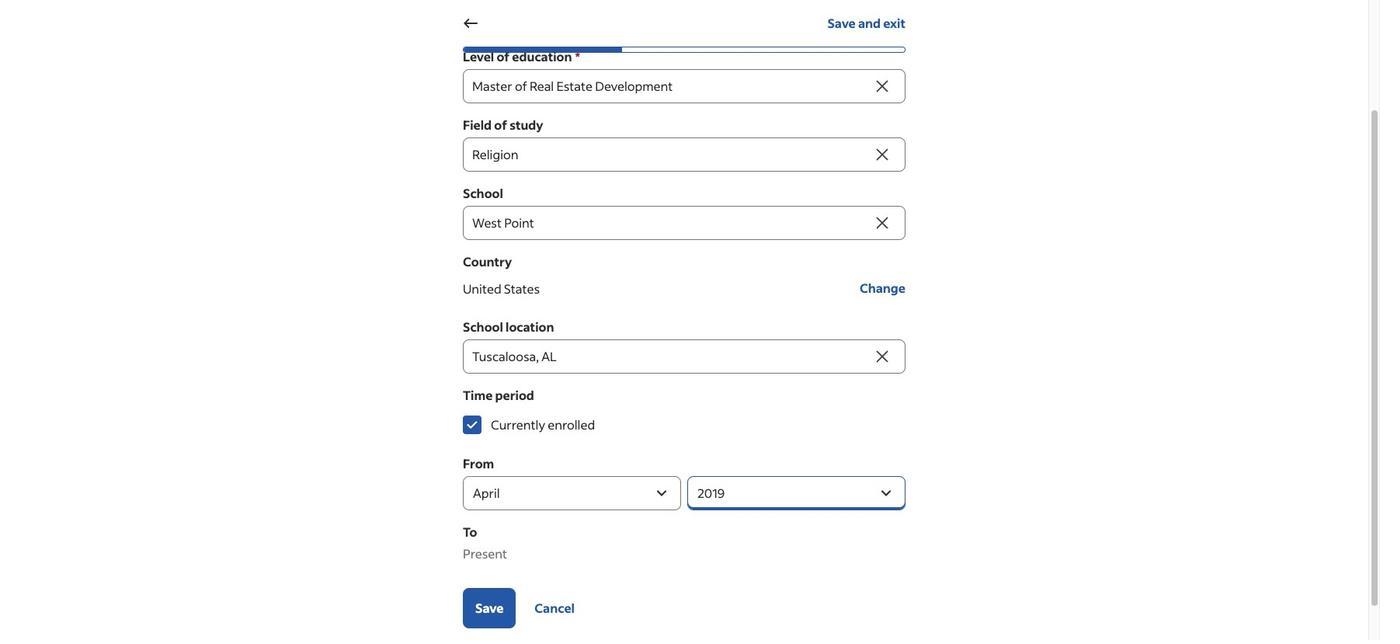 Task type: describe. For each thing, give the bounding box(es) containing it.
progress image
[[464, 47, 623, 52]]

time period
[[463, 387, 534, 403]]

*
[[575, 48, 580, 64]]

field of study
[[463, 117, 544, 133]]

Currently enrolled checkbox
[[463, 416, 482, 434]]

save for save
[[476, 600, 504, 616]]

states
[[504, 280, 540, 296]]

time
[[463, 387, 493, 403]]

united states
[[463, 280, 540, 296]]

of for education
[[497, 48, 510, 64]]

currently
[[491, 417, 546, 433]]

level of education *
[[463, 48, 580, 64]]

School field
[[463, 206, 872, 240]]

period
[[495, 387, 534, 403]]

field
[[463, 117, 492, 133]]

save and exit
[[828, 15, 906, 31]]

school for school location
[[463, 319, 503, 335]]

School location field
[[463, 340, 872, 374]]

enrolled
[[548, 417, 595, 433]]

united
[[463, 280, 502, 296]]

save for save and exit
[[828, 15, 856, 31]]

Field of study field
[[463, 138, 872, 172]]

country
[[463, 253, 512, 270]]

to present
[[463, 524, 507, 562]]

study
[[510, 117, 544, 133]]

to
[[463, 524, 478, 540]]

cancel
[[535, 600, 575, 616]]



Task type: vqa. For each thing, say whether or not it's contained in the screenshot.
topmost s.com
no



Task type: locate. For each thing, give the bounding box(es) containing it.
0 vertical spatial of
[[497, 48, 510, 64]]

and
[[859, 15, 881, 31]]

save inside button
[[476, 600, 504, 616]]

0 vertical spatial school
[[463, 185, 503, 201]]

currently enrolled
[[491, 417, 595, 433]]

school down united
[[463, 319, 503, 335]]

of right field
[[494, 117, 507, 133]]

location
[[506, 319, 554, 335]]

1 horizontal spatial save
[[828, 15, 856, 31]]

save
[[828, 15, 856, 31], [476, 600, 504, 616]]

0 horizontal spatial save
[[476, 600, 504, 616]]

present
[[463, 546, 507, 562]]

from
[[463, 455, 494, 472]]

1 vertical spatial save
[[476, 600, 504, 616]]

school for school
[[463, 185, 503, 201]]

None field
[[463, 69, 872, 103]]

of
[[497, 48, 510, 64], [494, 117, 507, 133]]

school up the country
[[463, 185, 503, 201]]

change button
[[860, 271, 906, 305]]

edit education element
[[463, 0, 919, 629]]

1 vertical spatial school
[[463, 319, 503, 335]]

of for study
[[494, 117, 507, 133]]

cancel link
[[522, 588, 587, 629]]

save and exit link
[[828, 6, 906, 40]]

save button
[[463, 588, 516, 629]]

2 school from the top
[[463, 319, 503, 335]]

change
[[860, 280, 906, 296]]

education
[[512, 48, 572, 64]]

school
[[463, 185, 503, 201], [463, 319, 503, 335]]

save down 'present'
[[476, 600, 504, 616]]

0 vertical spatial save
[[828, 15, 856, 31]]

school location
[[463, 319, 554, 335]]

save left and
[[828, 15, 856, 31]]

1 vertical spatial of
[[494, 117, 507, 133]]

progress progress bar
[[463, 47, 906, 53]]

of right level
[[497, 48, 510, 64]]

level
[[463, 48, 494, 64]]

1 school from the top
[[463, 185, 503, 201]]

exit
[[884, 15, 906, 31]]



